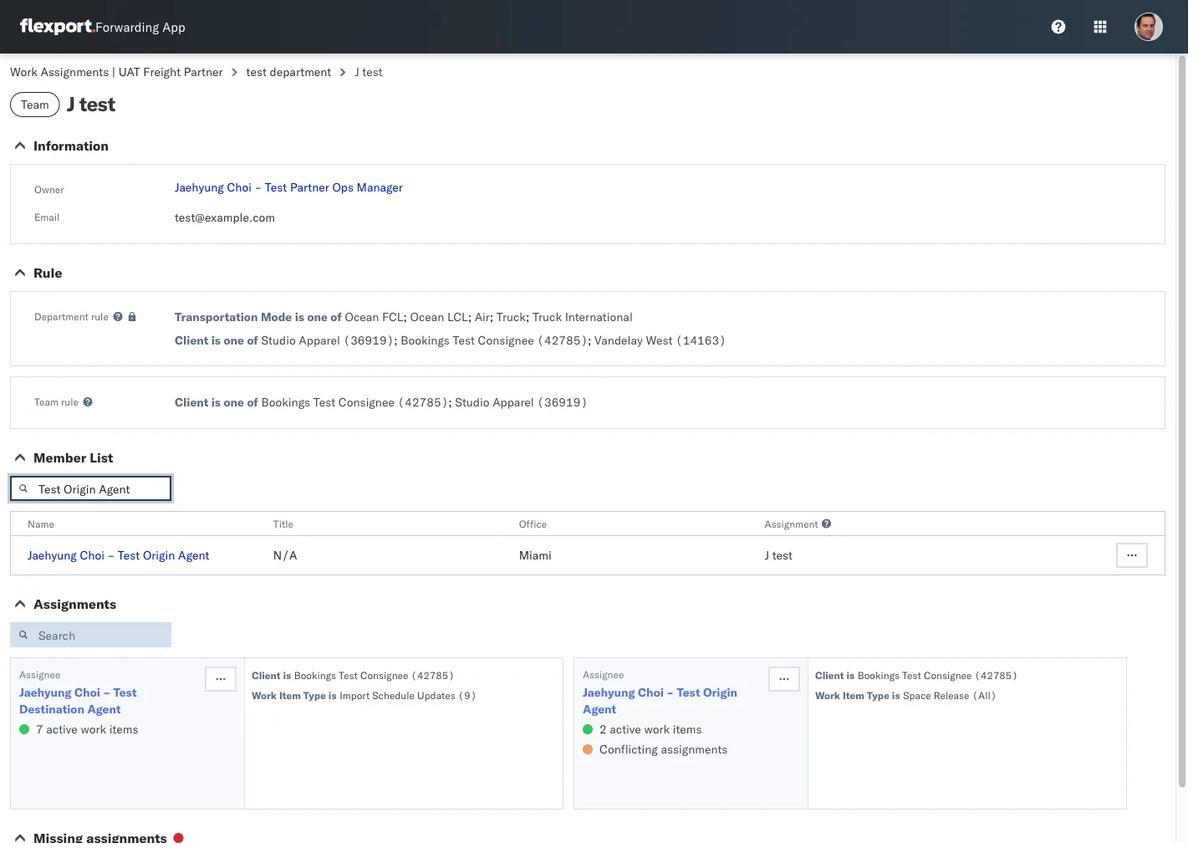 Task type: locate. For each thing, give the bounding box(es) containing it.
team
[[21, 97, 49, 112], [34, 395, 58, 408]]

assignee for jaehyung choi - test destination agent
[[19, 668, 61, 681]]

j test down |
[[67, 91, 115, 116]]

choi
[[227, 180, 252, 195], [80, 548, 104, 563], [74, 685, 100, 700], [638, 685, 664, 700]]

1 horizontal spatial item
[[843, 689, 865, 702]]

rule
[[91, 310, 109, 323], [61, 395, 79, 408]]

type
[[304, 689, 326, 702], [868, 689, 890, 702]]

work for jaehyung choi - test origin agent
[[816, 689, 841, 702]]

1 assignee from the left
[[19, 668, 61, 681]]

rule
[[33, 264, 62, 281]]

1 horizontal spatial work item type is
[[816, 689, 901, 702]]

test down assignment
[[773, 548, 793, 563]]

type left space
[[868, 689, 890, 702]]

0 vertical spatial studio
[[261, 333, 296, 348]]

j
[[355, 64, 360, 79], [67, 91, 75, 116], [765, 548, 770, 563]]

1 horizontal spatial rule
[[91, 310, 109, 323]]

1 horizontal spatial (36919)
[[537, 395, 588, 410]]

test inside assignee jaehyung choi - test origin agent
[[677, 685, 701, 700]]

0 vertical spatial rule
[[91, 310, 109, 323]]

0 horizontal spatial assignee
[[19, 668, 61, 681]]

space
[[904, 689, 932, 702]]

ocean fcl ; ocean lcl ; air ; truck ; truck international
[[345, 310, 633, 324]]

items up the 'assignments'
[[673, 722, 702, 737]]

1 client is bookings test consignee (42785) from the left
[[252, 669, 455, 682]]

client is bookings test consignee (42785) up 'import'
[[252, 669, 455, 682]]

active right 7
[[46, 722, 78, 737]]

1 vertical spatial client is one of
[[175, 395, 258, 410]]

assignments up search text box
[[33, 596, 116, 612]]

1 vertical spatial partner
[[290, 180, 330, 195]]

agent inside assignee jaehyung choi - test destination agent
[[87, 702, 121, 717]]

west
[[646, 333, 673, 348]]

1 horizontal spatial active
[[610, 722, 642, 737]]

ocean left lcl
[[410, 310, 445, 324]]

;
[[404, 310, 407, 324], [468, 310, 472, 324], [490, 310, 494, 324], [526, 310, 530, 324], [394, 333, 398, 348], [588, 333, 592, 348], [449, 395, 452, 410]]

2 assignee from the left
[[583, 668, 625, 681]]

1 vertical spatial j test
[[67, 91, 115, 116]]

client is bookings test consignee (42785)
[[252, 669, 455, 682], [816, 669, 1019, 682]]

agent inside assignee jaehyung choi - test origin agent
[[583, 702, 617, 717]]

items
[[109, 722, 138, 737], [673, 722, 702, 737]]

2 type from the left
[[868, 689, 890, 702]]

test department link
[[246, 64, 332, 79]]

choi up 2 active work items
[[638, 685, 664, 700]]

0 horizontal spatial agent
[[87, 702, 121, 717]]

1 horizontal spatial origin
[[704, 685, 738, 700]]

item for jaehyung choi - test destination agent
[[279, 689, 301, 702]]

truck right air
[[497, 310, 526, 324]]

1 active from the left
[[46, 722, 78, 737]]

partner
[[184, 64, 223, 79], [290, 180, 330, 195]]

0 vertical spatial of
[[331, 310, 342, 324]]

jaehyung up the 2
[[583, 685, 636, 700]]

1 horizontal spatial ocean
[[410, 310, 445, 324]]

jaehyung choi - test partner ops manager
[[175, 180, 403, 195]]

lcl
[[448, 310, 468, 324]]

is
[[295, 310, 305, 324], [211, 333, 221, 348], [211, 395, 221, 410], [283, 669, 291, 682], [847, 669, 855, 682], [329, 689, 337, 702], [893, 689, 901, 702]]

0 horizontal spatial work
[[81, 722, 106, 737]]

test
[[265, 180, 287, 195], [453, 333, 475, 348], [314, 395, 336, 410], [118, 548, 140, 563], [339, 669, 358, 682], [903, 669, 922, 682], [113, 685, 137, 700], [677, 685, 701, 700]]

0 horizontal spatial jaehyung choi - test origin agent link
[[28, 548, 209, 563]]

department
[[270, 64, 332, 79]]

studio apparel (36919) ; bookings test consignee (42785) ; vandelay west (14163)
[[261, 333, 727, 348]]

0 horizontal spatial origin
[[143, 548, 175, 563]]

test@example.com
[[175, 210, 275, 225]]

client is one of for studio apparel (36919)
[[175, 333, 258, 348]]

0 vertical spatial (36919)
[[343, 333, 394, 348]]

uat
[[119, 64, 140, 79]]

0 vertical spatial client is one of
[[175, 333, 258, 348]]

0 horizontal spatial (36919)
[[343, 333, 394, 348]]

1 vertical spatial apparel
[[493, 395, 534, 410]]

jaehyung choi - test origin agent link
[[28, 548, 209, 563], [583, 684, 767, 718]]

items down jaehyung choi - test destination agent link
[[109, 722, 138, 737]]

(36919)
[[343, 333, 394, 348], [537, 395, 588, 410]]

-
[[255, 180, 262, 195], [108, 548, 115, 563], [103, 685, 110, 700], [667, 685, 674, 700]]

1 vertical spatial team
[[34, 395, 58, 408]]

j test right department on the left of page
[[355, 64, 383, 79]]

ocean
[[345, 310, 379, 324], [410, 310, 445, 324]]

work item type is
[[252, 689, 337, 702], [816, 689, 901, 702]]

1 items from the left
[[109, 722, 138, 737]]

0 vertical spatial partner
[[184, 64, 223, 79]]

0 horizontal spatial apparel
[[299, 333, 340, 348]]

active
[[46, 722, 78, 737], [610, 722, 642, 737]]

0 horizontal spatial item
[[279, 689, 301, 702]]

0 horizontal spatial ocean
[[345, 310, 379, 324]]

apparel down studio apparel (36919) ; bookings test consignee (42785) ; vandelay west (14163)
[[493, 395, 534, 410]]

j test
[[355, 64, 383, 79], [67, 91, 115, 116], [765, 548, 793, 563]]

forwarding app link
[[20, 18, 185, 35]]

1 horizontal spatial j
[[355, 64, 360, 79]]

jaehyung inside assignee jaehyung choi - test origin agent
[[583, 685, 636, 700]]

import schedule updates (9)
[[340, 689, 477, 702]]

0 vertical spatial jaehyung choi - test origin agent link
[[28, 548, 209, 563]]

schedule
[[373, 689, 415, 702]]

team up member at the left bottom of the page
[[34, 395, 58, 408]]

transportation
[[175, 310, 258, 324]]

items for 7 active work items
[[109, 722, 138, 737]]

miami
[[519, 548, 552, 563]]

1 vertical spatial one
[[224, 333, 244, 348]]

studio down "mode"
[[261, 333, 296, 348]]

0 horizontal spatial active
[[46, 722, 78, 737]]

assignee jaehyung choi - test origin agent
[[583, 668, 738, 717]]

rule up member list
[[61, 395, 79, 408]]

office
[[519, 518, 547, 530]]

test
[[246, 64, 267, 79], [363, 64, 383, 79], [79, 91, 115, 116], [773, 548, 793, 563]]

0 vertical spatial one
[[307, 310, 328, 324]]

1 horizontal spatial items
[[673, 722, 702, 737]]

2 active from the left
[[610, 722, 642, 737]]

work up conflicting assignments
[[645, 722, 670, 737]]

assignments
[[41, 64, 109, 79], [33, 596, 116, 612]]

of for studio apparel (36919)
[[247, 333, 258, 348]]

2 truck from the left
[[533, 310, 562, 324]]

partner right freight
[[184, 64, 223, 79]]

partner left the ops
[[290, 180, 330, 195]]

1 horizontal spatial work
[[645, 722, 670, 737]]

freight
[[143, 64, 181, 79]]

truck
[[497, 310, 526, 324], [533, 310, 562, 324]]

0 horizontal spatial items
[[109, 722, 138, 737]]

- inside assignee jaehyung choi - test origin agent
[[667, 685, 674, 700]]

client is one of
[[175, 333, 258, 348], [175, 395, 258, 410]]

client
[[175, 333, 209, 348], [175, 395, 209, 410], [252, 669, 281, 682], [816, 669, 845, 682]]

1 horizontal spatial j test
[[355, 64, 383, 79]]

0 horizontal spatial studio
[[261, 333, 296, 348]]

assignee for jaehyung choi - test origin agent
[[583, 668, 625, 681]]

1 horizontal spatial partner
[[290, 180, 330, 195]]

1 work item type is from the left
[[252, 689, 337, 702]]

work
[[81, 722, 106, 737], [645, 722, 670, 737]]

apparel down transportation mode is one of
[[299, 333, 340, 348]]

0 horizontal spatial rule
[[61, 395, 79, 408]]

item
[[279, 689, 301, 702], [843, 689, 865, 702]]

release
[[934, 689, 970, 702]]

studio
[[261, 333, 296, 348], [455, 395, 490, 410]]

jaehyung choi - test origin agent link up 2 active work items
[[583, 684, 767, 718]]

0 vertical spatial team
[[21, 97, 49, 112]]

2 work item type is from the left
[[816, 689, 901, 702]]

client is bookings test consignee (42785) up space
[[816, 669, 1019, 682]]

test left department on the left of page
[[246, 64, 267, 79]]

work item type is left 'import'
[[252, 689, 337, 702]]

work
[[10, 64, 38, 79], [252, 689, 277, 702], [816, 689, 841, 702]]

rule for team rule
[[61, 395, 79, 408]]

0 horizontal spatial truck
[[497, 310, 526, 324]]

0 vertical spatial assignments
[[41, 64, 109, 79]]

work down jaehyung choi - test destination agent link
[[81, 722, 106, 737]]

1 vertical spatial rule
[[61, 395, 79, 408]]

ops
[[333, 180, 354, 195]]

updates
[[418, 689, 456, 702]]

2 client is bookings test consignee (42785) from the left
[[816, 669, 1019, 682]]

type left 'import'
[[304, 689, 326, 702]]

item left 'import'
[[279, 689, 301, 702]]

one
[[307, 310, 328, 324], [224, 333, 244, 348], [224, 395, 244, 410]]

2 vertical spatial of
[[247, 395, 258, 410]]

assignee inside assignee jaehyung choi - test origin agent
[[583, 668, 625, 681]]

ocean left 'fcl' at left
[[345, 310, 379, 324]]

name
[[28, 518, 54, 530]]

assignee up destination
[[19, 668, 61, 681]]

apparel
[[299, 333, 340, 348], [493, 395, 534, 410]]

- up '7 active work items'
[[103, 685, 110, 700]]

1 horizontal spatial apparel
[[493, 395, 534, 410]]

2 items from the left
[[673, 722, 702, 737]]

1 vertical spatial j
[[67, 91, 75, 116]]

|
[[112, 64, 116, 79]]

agent
[[178, 548, 209, 563], [87, 702, 121, 717], [583, 702, 617, 717]]

1 vertical spatial of
[[247, 333, 258, 348]]

type for jaehyung choi - test destination agent
[[304, 689, 326, 702]]

department
[[34, 310, 89, 323]]

2 horizontal spatial agent
[[583, 702, 617, 717]]

0 horizontal spatial work item type is
[[252, 689, 337, 702]]

1 horizontal spatial work
[[252, 689, 277, 702]]

jaehyung
[[175, 180, 224, 195], [28, 548, 77, 563], [19, 685, 72, 700], [583, 685, 636, 700]]

jaehyung choi - test destination agent link
[[19, 684, 203, 718]]

- down search text field
[[108, 548, 115, 563]]

(42785)
[[537, 333, 588, 348], [398, 395, 449, 410], [411, 669, 455, 682], [975, 669, 1019, 682]]

assignee inside assignee jaehyung choi - test destination agent
[[19, 668, 61, 681]]

team up information
[[21, 97, 49, 112]]

choi inside assignee jaehyung choi - test destination agent
[[74, 685, 100, 700]]

2 work from the left
[[645, 722, 670, 737]]

manager
[[357, 180, 403, 195]]

origin inside assignee jaehyung choi - test origin agent
[[704, 685, 738, 700]]

2 horizontal spatial j test
[[765, 548, 793, 563]]

2 vertical spatial j
[[765, 548, 770, 563]]

test department
[[246, 64, 332, 79]]

1 vertical spatial jaehyung choi - test origin agent link
[[583, 684, 767, 718]]

department rule
[[34, 310, 109, 323]]

2 ocean from the left
[[410, 310, 445, 324]]

1 work from the left
[[81, 722, 106, 737]]

work for origin
[[645, 722, 670, 737]]

7
[[36, 722, 43, 737]]

one for studio apparel (36919)
[[224, 333, 244, 348]]

assignee
[[19, 668, 61, 681], [583, 668, 625, 681]]

1 vertical spatial studio
[[455, 395, 490, 410]]

items for 2 active work items
[[673, 722, 702, 737]]

origin
[[143, 548, 175, 563], [704, 685, 738, 700]]

2 client is one of from the top
[[175, 395, 258, 410]]

(all)
[[973, 689, 998, 702]]

email
[[34, 210, 60, 223]]

2 item from the left
[[843, 689, 865, 702]]

0 vertical spatial origin
[[143, 548, 175, 563]]

truck left international
[[533, 310, 562, 324]]

2 vertical spatial one
[[224, 395, 244, 410]]

1 horizontal spatial truck
[[533, 310, 562, 324]]

1 client is one of from the top
[[175, 333, 258, 348]]

import
[[340, 689, 370, 702]]

1 vertical spatial origin
[[704, 685, 738, 700]]

active up conflicting
[[610, 722, 642, 737]]

2 horizontal spatial work
[[816, 689, 841, 702]]

jaehyung choi - test origin agent link down search text field
[[28, 548, 209, 563]]

j up information
[[67, 91, 75, 116]]

1 horizontal spatial client is bookings test consignee (42785)
[[816, 669, 1019, 682]]

item left space
[[843, 689, 865, 702]]

j right department on the left of page
[[355, 64, 360, 79]]

assignments left |
[[41, 64, 109, 79]]

studio down studio apparel (36919) ; bookings test consignee (42785) ; vandelay west (14163)
[[455, 395, 490, 410]]

choi up '7 active work items'
[[74, 685, 100, 700]]

0 horizontal spatial j
[[67, 91, 75, 116]]

consignee
[[478, 333, 534, 348], [339, 395, 395, 410], [361, 669, 409, 682], [924, 669, 973, 682]]

rule right department
[[91, 310, 109, 323]]

agent for jaehyung choi - test destination agent
[[87, 702, 121, 717]]

of
[[331, 310, 342, 324], [247, 333, 258, 348], [247, 395, 258, 410]]

- up 2 active work items
[[667, 685, 674, 700]]

0 horizontal spatial type
[[304, 689, 326, 702]]

work item type is left space
[[816, 689, 901, 702]]

assignee up the 2
[[583, 668, 625, 681]]

1 horizontal spatial assignee
[[583, 668, 625, 681]]

1 horizontal spatial type
[[868, 689, 890, 702]]

n/a
[[273, 548, 297, 563]]

j down assignment
[[765, 548, 770, 563]]

1 type from the left
[[304, 689, 326, 702]]

1 item from the left
[[279, 689, 301, 702]]

2 vertical spatial j test
[[765, 548, 793, 563]]

member
[[33, 449, 86, 466]]

team rule
[[34, 395, 79, 408]]

0 horizontal spatial client is bookings test consignee (42785)
[[252, 669, 455, 682]]

j test down assignment
[[765, 548, 793, 563]]

client is bookings test consignee (42785) for jaehyung choi - test destination agent
[[252, 669, 455, 682]]

2 horizontal spatial j
[[765, 548, 770, 563]]

1 horizontal spatial agent
[[178, 548, 209, 563]]

jaehyung up destination
[[19, 685, 72, 700]]

work for jaehyung choi - test destination agent
[[252, 689, 277, 702]]

space release (all)
[[904, 689, 998, 702]]



Task type: describe. For each thing, give the bounding box(es) containing it.
bookings test consignee (42785) ; studio apparel (36919)
[[261, 395, 588, 410]]

forwarding app
[[95, 19, 185, 35]]

air
[[475, 310, 490, 324]]

choi up test@example.com
[[227, 180, 252, 195]]

of for bookings test consignee (42785)
[[247, 395, 258, 410]]

jaehyung down name
[[28, 548, 77, 563]]

list
[[90, 449, 113, 466]]

test down |
[[79, 91, 115, 116]]

client is bookings test consignee (42785) for jaehyung choi - test origin agent
[[816, 669, 1019, 682]]

work for destination
[[81, 722, 106, 737]]

conflicting
[[600, 742, 658, 757]]

0 horizontal spatial work
[[10, 64, 38, 79]]

international
[[565, 310, 633, 324]]

active for 2
[[610, 722, 642, 737]]

2
[[600, 722, 607, 737]]

- inside assignee jaehyung choi - test destination agent
[[103, 685, 110, 700]]

rule for department rule
[[91, 310, 109, 323]]

1 truck from the left
[[497, 310, 526, 324]]

item for jaehyung choi - test origin agent
[[843, 689, 865, 702]]

assignee jaehyung choi - test destination agent
[[19, 668, 137, 717]]

assignments
[[661, 742, 728, 757]]

0 horizontal spatial partner
[[184, 64, 223, 79]]

choi down search text field
[[80, 548, 104, 563]]

work item type is for jaehyung choi - test origin agent
[[816, 689, 901, 702]]

flexport. image
[[20, 18, 95, 35]]

work assignments | uat freight partner
[[10, 64, 223, 79]]

0 vertical spatial apparel
[[299, 333, 340, 348]]

conflicting assignments
[[600, 742, 728, 757]]

choi inside assignee jaehyung choi - test origin agent
[[638, 685, 664, 700]]

jaehyung inside assignee jaehyung choi - test destination agent
[[19, 685, 72, 700]]

vandelay
[[595, 333, 643, 348]]

(14163)
[[676, 333, 727, 348]]

destination
[[19, 702, 84, 717]]

jaehyung choi - test origin agent
[[28, 548, 209, 563]]

0 vertical spatial j test
[[355, 64, 383, 79]]

fcl
[[382, 310, 404, 324]]

one for bookings test consignee (42785)
[[224, 395, 244, 410]]

active for 7
[[46, 722, 78, 737]]

test inside assignee jaehyung choi - test destination agent
[[113, 685, 137, 700]]

2 active work items
[[600, 722, 702, 737]]

member list
[[33, 449, 113, 466]]

(9)
[[458, 689, 477, 702]]

1 horizontal spatial studio
[[455, 395, 490, 410]]

mode
[[261, 310, 292, 324]]

team for team rule
[[34, 395, 58, 408]]

assignment
[[765, 518, 819, 530]]

work assignments | uat freight partner link
[[10, 64, 223, 79]]

7 active work items
[[36, 722, 138, 737]]

Search text field
[[10, 623, 172, 648]]

- up test@example.com
[[255, 180, 262, 195]]

1 vertical spatial (36919)
[[537, 395, 588, 410]]

jaehyung choi - test partner ops manager link
[[175, 180, 403, 195]]

Search text field
[[10, 476, 172, 501]]

jaehyung up test@example.com
[[175, 180, 224, 195]]

client is one of for bookings test consignee (42785)
[[175, 395, 258, 410]]

1 vertical spatial assignments
[[33, 596, 116, 612]]

test right department on the left of page
[[363, 64, 383, 79]]

forwarding
[[95, 19, 159, 35]]

0 horizontal spatial j test
[[67, 91, 115, 116]]

agent for jaehyung choi - test origin agent
[[583, 702, 617, 717]]

1 horizontal spatial jaehyung choi - test origin agent link
[[583, 684, 767, 718]]

title
[[273, 518, 294, 530]]

transportation mode is one of
[[175, 310, 342, 324]]

app
[[162, 19, 185, 35]]

team for team
[[21, 97, 49, 112]]

owner
[[34, 183, 64, 195]]

type for jaehyung choi - test origin agent
[[868, 689, 890, 702]]

work item type is for jaehyung choi - test destination agent
[[252, 689, 337, 702]]

0 vertical spatial j
[[355, 64, 360, 79]]

1 ocean from the left
[[345, 310, 379, 324]]

information
[[33, 137, 109, 154]]



Task type: vqa. For each thing, say whether or not it's contained in the screenshot.
first (Do from the bottom
no



